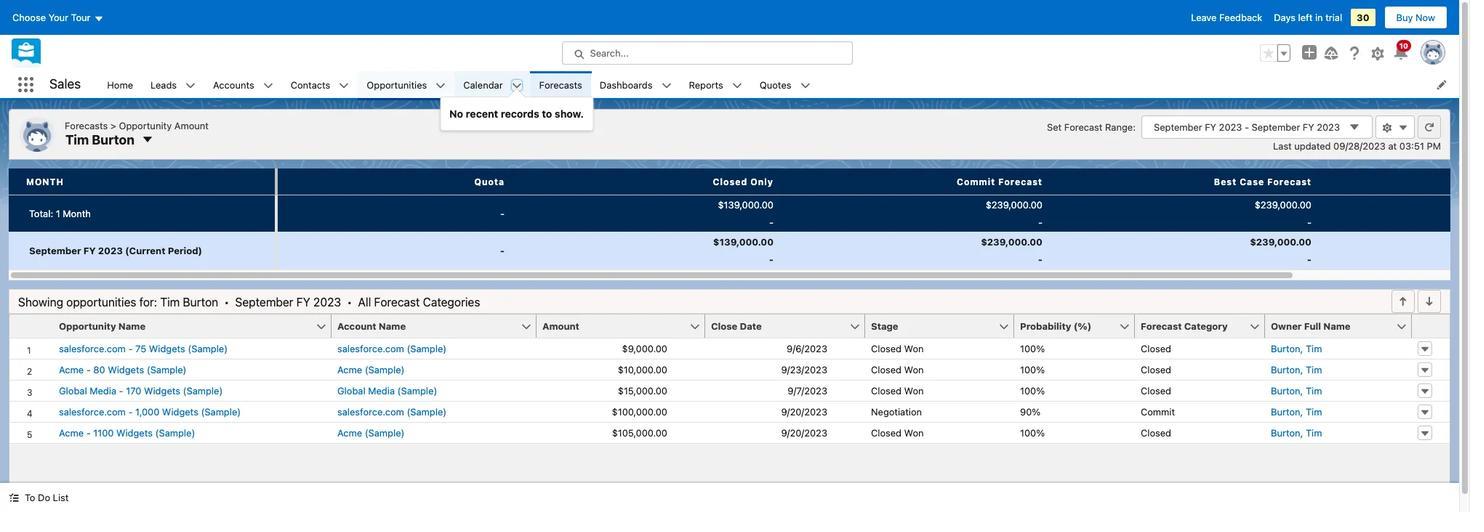 Task type: vqa. For each thing, say whether or not it's contained in the screenshot.
Won Opportunities in Campaign's the 0
no



Task type: describe. For each thing, give the bounding box(es) containing it.
2 $239,000.00 - from the left
[[1250, 236, 1312, 265]]

2 $239,000.00 from the left
[[1250, 236, 1312, 248]]

acme - 80 widgets (sample)
[[59, 364, 187, 376]]

stage element
[[866, 315, 1023, 339]]

1 vertical spatial $139,000.00
[[713, 236, 774, 248]]

date
[[740, 321, 762, 332]]

september fy 2023 (current period) button
[[23, 233, 225, 269]]

dashboards
[[600, 79, 653, 91]]

burton, tim for $10,000.00
[[1271, 364, 1323, 376]]

1 $239,000.00 from the left
[[981, 236, 1043, 248]]

action image
[[1412, 315, 1450, 338]]

text default image for quotes
[[800, 81, 811, 91]]

no
[[450, 107, 463, 120]]

reports list item
[[680, 71, 751, 98]]

leads list item
[[142, 71, 204, 98]]

opportunities
[[367, 79, 427, 91]]

sales
[[49, 77, 81, 92]]

full
[[1305, 321, 1322, 332]]

closed won for 9/7/2023
[[871, 385, 924, 397]]

burton, for $15,000.00
[[1271, 385, 1304, 397]]

no recent records to show.
[[450, 107, 584, 120]]

quotes link
[[751, 71, 800, 98]]

tim for $9,000.00
[[1306, 343, 1323, 355]]

salesforce.com - 1,000 widgets (sample)
[[59, 407, 241, 418]]

accounts
[[213, 79, 254, 91]]

$9,000.00
[[622, 343, 668, 355]]

home link
[[98, 71, 142, 98]]

showing opportunities for: tim burton • september fy 2023 • all forecast categories
[[18, 296, 480, 309]]

acme - 80 widgets (sample) link
[[59, 364, 187, 376]]

won for 9/7/2023
[[905, 385, 924, 397]]

media for -
[[90, 385, 116, 397]]

account
[[337, 321, 376, 332]]

owner
[[1271, 321, 1302, 332]]

at
[[1389, 140, 1397, 152]]

grid containing opportunity name
[[9, 315, 1450, 444]]

choose your tour
[[12, 12, 91, 23]]

burton, tim link for $105,000.00
[[1271, 428, 1323, 439]]

leads
[[151, 79, 177, 91]]

acme (sample) for acme - 80 widgets (sample)
[[337, 364, 405, 376]]

name for opportunity name
[[118, 321, 146, 332]]

search...
[[590, 47, 629, 59]]

text default image for accounts
[[263, 81, 273, 91]]

80
[[93, 364, 105, 376]]

contacts list item
[[282, 71, 358, 98]]

leave feedback link
[[1192, 12, 1263, 23]]

acme left 1100
[[59, 428, 84, 439]]

category
[[1185, 321, 1228, 332]]

90%
[[1020, 407, 1041, 418]]

commit for commit forecast
[[957, 176, 996, 187]]

2023 up updated
[[1317, 121, 1340, 133]]

days
[[1274, 12, 1296, 23]]

9/7/2023
[[788, 385, 828, 397]]

media for (sample)
[[368, 385, 395, 397]]

dashboards list item
[[591, 71, 680, 98]]

forecast inside button
[[1141, 321, 1182, 332]]

1
[[56, 208, 60, 220]]

closed won for 9/6/2023
[[871, 343, 924, 355]]

acme left 80
[[59, 364, 84, 376]]

forecasts link
[[531, 71, 591, 98]]

dashboards link
[[591, 71, 662, 98]]

9/23/2023
[[781, 364, 828, 376]]

commit forecast
[[957, 176, 1043, 187]]

salesforce.com - 75 widgets (sample) link
[[59, 343, 228, 355]]

set forecast range:
[[1047, 121, 1136, 133]]

quota
[[475, 176, 505, 187]]

home
[[107, 79, 133, 91]]

no recent records to show. list item
[[440, 71, 594, 131]]

170
[[126, 385, 141, 397]]

burton, tim link for $9,000.00
[[1271, 343, 1323, 355]]

1 row from the top
[[9, 196, 1471, 232]]

10 button
[[1393, 40, 1412, 62]]

probability (%)
[[1020, 321, 1092, 332]]

days left in trial
[[1274, 12, 1343, 23]]

salesforce.com (sample) link for salesforce.com - 1,000 widgets (sample)
[[337, 407, 447, 418]]

salesforce.com - 75 widgets (sample)
[[59, 343, 228, 355]]

account name
[[337, 321, 406, 332]]

global media - 170 widgets (sample)
[[59, 385, 223, 397]]

burton, for $100,000.00
[[1271, 407, 1304, 418]]

opportunities list item
[[358, 71, 455, 98]]

best
[[1215, 176, 1237, 187]]

case
[[1240, 176, 1265, 187]]

forecasts for forecasts > opportunity amount
[[65, 120, 108, 131]]

pm
[[1427, 140, 1442, 152]]

global for global media - 170 widgets (sample)
[[59, 385, 87, 397]]

acme (sample) link for acme - 1100 widgets (sample)
[[337, 428, 405, 439]]

last
[[1274, 140, 1292, 152]]

global media - 170 widgets (sample) link
[[59, 385, 223, 397]]

acme (sample) link for acme - 80 widgets (sample)
[[337, 364, 405, 376]]

fy up updated
[[1303, 121, 1315, 133]]

probability
[[1020, 321, 1072, 332]]

to
[[542, 107, 552, 120]]

choose your tour button
[[12, 6, 104, 29]]

opportunity name button
[[53, 315, 316, 338]]

text default image inside no recent records to show. list item
[[512, 81, 522, 91]]

30
[[1357, 12, 1370, 23]]

quotes
[[760, 79, 792, 91]]

september fy 2023 (current period)
[[29, 245, 202, 257]]

widgets for 80
[[108, 364, 144, 376]]

salesforce.com down account name
[[337, 343, 404, 355]]

account name button
[[332, 315, 521, 338]]

to do list button
[[0, 484, 77, 513]]

month
[[26, 176, 64, 187]]

global media (sample) link
[[337, 385, 437, 397]]

acme - 1100 widgets (sample) link
[[59, 428, 195, 439]]

salesforce.com (sample) for salesforce.com - 75 widgets (sample)
[[337, 343, 447, 355]]

1 horizontal spatial burton
[[183, 296, 218, 309]]

burton, tim link for $15,000.00
[[1271, 385, 1323, 397]]

owner full name element
[[1266, 315, 1421, 339]]

reports link
[[680, 71, 732, 98]]

text default image for reports
[[732, 81, 742, 91]]

best case forecast
[[1215, 176, 1312, 187]]

widgets for 1100
[[116, 428, 153, 439]]

leave feedback
[[1192, 12, 1263, 23]]

forecast category element
[[1135, 315, 1274, 339]]

2023 left all
[[313, 296, 341, 309]]

buy now button
[[1385, 6, 1448, 29]]

widgets for 75
[[149, 343, 185, 355]]

total: 1 month button
[[23, 196, 225, 232]]

range:
[[1106, 121, 1136, 133]]

text default image inside to do list "button"
[[9, 493, 19, 504]]

probability (%) element
[[1015, 315, 1144, 339]]

$10,000.00
[[618, 364, 668, 376]]

closed won for 9/23/2023
[[871, 364, 924, 376]]

salesforce.com down 'global media (sample)'
[[337, 407, 404, 418]]

text default image up last updated 09/28/2023 at 03:51 pm
[[1349, 121, 1361, 133]]

9/20/2023 for negotiation
[[781, 407, 828, 418]]

forecasts > opportunity amount
[[65, 120, 209, 131]]

100% for 9/20/2023
[[1020, 428, 1045, 439]]

search... button
[[562, 41, 853, 65]]

contacts link
[[282, 71, 339, 98]]

do
[[38, 492, 50, 504]]

fy left all
[[297, 296, 310, 309]]

recent
[[466, 107, 498, 120]]

acme up global media (sample) link
[[337, 364, 362, 376]]

opportunities
[[66, 296, 136, 309]]

opportunity inside button
[[59, 321, 116, 332]]

show.
[[555, 107, 584, 120]]

fy inside button
[[83, 245, 96, 257]]

0 vertical spatial $139,000.00 -
[[718, 199, 774, 228]]



Task type: locate. For each thing, give the bounding box(es) containing it.
september right range:
[[1154, 121, 1203, 133]]

$239,000.00
[[981, 236, 1043, 248], [1250, 236, 1312, 248]]

burton up opportunity name element
[[183, 296, 218, 309]]

$239,000.00 - down best case forecast
[[1250, 236, 1312, 265]]

name
[[118, 321, 146, 332], [379, 321, 406, 332], [1324, 321, 1351, 332]]

1 9/20/2023 from the top
[[781, 407, 828, 418]]

burton, tim
[[1271, 343, 1323, 355], [1271, 364, 1323, 376], [1271, 385, 1323, 397], [1271, 407, 1323, 418], [1271, 428, 1323, 439]]

0 vertical spatial burton
[[92, 132, 135, 147]]

0 vertical spatial salesforce.com (sample) link
[[337, 343, 447, 355]]

•
[[224, 296, 229, 309], [347, 296, 352, 309]]

1 vertical spatial 9/20/2023
[[781, 428, 828, 439]]

tim inside button
[[65, 132, 89, 147]]

closed
[[713, 176, 748, 187], [871, 343, 902, 355], [1141, 343, 1172, 355], [871, 364, 902, 376], [1141, 364, 1172, 376], [871, 385, 902, 397], [1141, 385, 1172, 397], [871, 428, 902, 439], [1141, 428, 1172, 439]]

only
[[751, 176, 774, 187]]

salesforce.com up 80
[[59, 343, 126, 355]]

text default image inside leads list item
[[186, 81, 196, 91]]

1 horizontal spatial $239,000.00
[[1250, 236, 1312, 248]]

1 • from the left
[[224, 296, 229, 309]]

widgets right '75'
[[149, 343, 185, 355]]

1 closed won from the top
[[871, 343, 924, 355]]

2023 up 'best'
[[1219, 121, 1243, 133]]

100%
[[1020, 343, 1045, 355], [1020, 364, 1045, 376], [1020, 385, 1045, 397], [1020, 428, 1045, 439]]

1 vertical spatial commit
[[1141, 407, 1175, 418]]

choose
[[12, 12, 46, 23]]

1 global from the left
[[59, 385, 87, 397]]

month
[[63, 208, 91, 220]]

calendar
[[464, 79, 503, 91]]

tour
[[71, 12, 91, 23]]

for:
[[139, 296, 157, 309]]

(%)
[[1074, 321, 1092, 332]]

burton, tim link for $10,000.00
[[1271, 364, 1323, 376]]

0 vertical spatial opportunity
[[119, 120, 172, 131]]

2 salesforce.com (sample) from the top
[[337, 407, 447, 418]]

0 horizontal spatial global
[[59, 385, 87, 397]]

global down acme - 80 widgets (sample)
[[59, 385, 87, 397]]

group
[[1260, 44, 1291, 62]]

text default image right reports
[[732, 81, 742, 91]]

amount element
[[537, 315, 714, 339]]

2 horizontal spatial name
[[1324, 321, 1351, 332]]

1 acme (sample) link from the top
[[337, 364, 405, 376]]

now
[[1416, 12, 1436, 23]]

acme
[[59, 364, 84, 376], [337, 364, 362, 376], [59, 428, 84, 439], [337, 428, 362, 439]]

text default image left the to
[[9, 493, 19, 504]]

salesforce.com (sample) link down 'global media (sample)'
[[337, 407, 447, 418]]

forecasts up tim burton
[[65, 120, 108, 131]]

3 name from the left
[[1324, 321, 1351, 332]]

2 closed won from the top
[[871, 364, 924, 376]]

2 salesforce.com (sample) link from the top
[[337, 407, 447, 418]]

item number image
[[9, 315, 53, 338]]

1 horizontal spatial •
[[347, 296, 352, 309]]

name for account name
[[379, 321, 406, 332]]

owner full name button
[[1266, 315, 1396, 338]]

2 burton, from the top
[[1271, 364, 1304, 376]]

status
[[18, 296, 480, 309]]

1 horizontal spatial opportunity
[[119, 120, 172, 131]]

forecasts inside no recent records to show. "list"
[[539, 79, 582, 91]]

3 burton, from the top
[[1271, 385, 1304, 397]]

name right account
[[379, 321, 406, 332]]

trial
[[1326, 12, 1343, 23]]

stage
[[871, 321, 899, 332]]

4 burton, from the top
[[1271, 407, 1304, 418]]

accounts list item
[[204, 71, 282, 98]]

won for 9/23/2023
[[905, 364, 924, 376]]

1 burton, from the top
[[1271, 343, 1304, 355]]

2 9/20/2023 from the top
[[781, 428, 828, 439]]

2 acme (sample) link from the top
[[337, 428, 405, 439]]

0 vertical spatial salesforce.com (sample)
[[337, 343, 447, 355]]

2 burton, tim from the top
[[1271, 364, 1323, 376]]

text default image for leads
[[186, 81, 196, 91]]

4 closed won from the top
[[871, 428, 924, 439]]

widgets right 1,000
[[162, 407, 198, 418]]

salesforce.com (sample) for salesforce.com - 1,000 widgets (sample)
[[337, 407, 447, 418]]

0 horizontal spatial $239,000.00 -
[[981, 236, 1043, 265]]

0 vertical spatial commit
[[957, 176, 996, 187]]

burton, for $9,000.00
[[1271, 343, 1304, 355]]

forecast category
[[1141, 321, 1228, 332]]

burton, for $105,000.00
[[1271, 428, 1304, 439]]

amount inside button
[[543, 321, 580, 332]]

text default image for opportunities
[[436, 81, 446, 91]]

accounts link
[[204, 71, 263, 98]]

1 burton, tim from the top
[[1271, 343, 1323, 355]]

won for 9/20/2023
[[905, 428, 924, 439]]

2023 left "(current" on the left of page
[[98, 245, 123, 257]]

3 burton, tim link from the top
[[1271, 385, 1323, 397]]

burton, for $10,000.00
[[1271, 364, 1304, 376]]

close
[[711, 321, 738, 332]]

buy now
[[1397, 12, 1436, 23]]

list
[[53, 492, 69, 504]]

all
[[358, 296, 371, 309]]

text default image inside opportunities list item
[[436, 81, 446, 91]]

>
[[110, 120, 116, 131]]

grid
[[9, 315, 1450, 444]]

3 burton, tim from the top
[[1271, 385, 1323, 397]]

opportunity right >
[[119, 120, 172, 131]]

tim burton button
[[65, 131, 159, 149]]

5 burton, from the top
[[1271, 428, 1304, 439]]

burton, tim link
[[1271, 343, 1323, 355], [1271, 364, 1323, 376], [1271, 385, 1323, 397], [1271, 407, 1323, 418], [1271, 428, 1323, 439]]

burton, tim for $15,000.00
[[1271, 385, 1323, 397]]

opportunity name
[[59, 321, 146, 332]]

3 closed won from the top
[[871, 385, 924, 397]]

total:
[[29, 208, 53, 220]]

9/20/2023 for closed won
[[781, 428, 828, 439]]

text default image inside dashboards list item
[[662, 81, 672, 91]]

2 media from the left
[[368, 385, 395, 397]]

text default image inside quotes list item
[[800, 81, 811, 91]]

acme - 1100 widgets (sample)
[[59, 428, 195, 439]]

1 100% from the top
[[1020, 343, 1045, 355]]

1 name from the left
[[118, 321, 146, 332]]

september fy 2023 - september fy 2023
[[1154, 121, 1340, 133]]

global down account
[[337, 385, 366, 397]]

1 acme (sample) from the top
[[337, 364, 405, 376]]

tim for $10,000.00
[[1306, 364, 1323, 376]]

0 horizontal spatial •
[[224, 296, 229, 309]]

tim for $105,000.00
[[1306, 428, 1323, 439]]

close date element
[[706, 315, 874, 339]]

acme (sample) up global media (sample) link
[[337, 364, 405, 376]]

global media (sample)
[[337, 385, 437, 397]]

1 horizontal spatial $239,000.00 -
[[1250, 236, 1312, 265]]

1 salesforce.com (sample) link from the top
[[337, 343, 447, 355]]

september up last
[[1252, 121, 1301, 133]]

2 burton, tim link from the top
[[1271, 364, 1323, 376]]

0 horizontal spatial $239,000.00
[[981, 236, 1043, 248]]

5 burton, tim from the top
[[1271, 428, 1323, 439]]

text default image inside accounts list item
[[263, 81, 273, 91]]

burton, tim for $105,000.00
[[1271, 428, 1323, 439]]

2 • from the left
[[347, 296, 352, 309]]

salesforce.com (sample) link for salesforce.com - 75 widgets (sample)
[[337, 343, 447, 355]]

salesforce.com (sample) down 'global media (sample)'
[[337, 407, 447, 418]]

text default image up no recent records to show. link at left top
[[512, 81, 522, 91]]

reports
[[689, 79, 724, 91]]

won for 9/6/2023
[[905, 343, 924, 355]]

2023 inside button
[[98, 245, 123, 257]]

forecast category button
[[1135, 315, 1250, 338]]

commit for commit
[[1141, 407, 1175, 418]]

0 horizontal spatial burton
[[92, 132, 135, 147]]

text default image right quotes
[[800, 81, 811, 91]]

account name element
[[332, 315, 546, 339]]

acme (sample) for acme - 1100 widgets (sample)
[[337, 428, 405, 439]]

quotes list item
[[751, 71, 819, 98]]

1 vertical spatial acme (sample) link
[[337, 428, 405, 439]]

burton inside button
[[92, 132, 135, 147]]

buy
[[1397, 12, 1414, 23]]

widgets up 170 at the left bottom of the page
[[108, 364, 144, 376]]

5 burton, tim link from the top
[[1271, 428, 1323, 439]]

4 won from the top
[[905, 428, 924, 439]]

text default image right contacts
[[339, 81, 349, 91]]

no recent records to show. list
[[98, 71, 1460, 131]]

burton down >
[[92, 132, 135, 147]]

1 won from the top
[[905, 343, 924, 355]]

categories
[[423, 296, 480, 309]]

9/20/2023
[[781, 407, 828, 418], [781, 428, 828, 439]]

fy up 'best'
[[1205, 121, 1217, 133]]

2 acme (sample) from the top
[[337, 428, 405, 439]]

2 name from the left
[[379, 321, 406, 332]]

1 horizontal spatial amount
[[543, 321, 580, 332]]

-
[[1245, 121, 1250, 133], [500, 208, 505, 220], [769, 217, 774, 228], [500, 245, 505, 257], [769, 254, 774, 265], [1038, 254, 1043, 265], [1308, 254, 1312, 265], [128, 343, 133, 355], [86, 364, 91, 376], [119, 385, 123, 397], [128, 407, 133, 418], [86, 428, 91, 439]]

0 vertical spatial 9/20/2023
[[781, 407, 828, 418]]

forecasts up show.
[[539, 79, 582, 91]]

1 vertical spatial amount
[[543, 321, 580, 332]]

closed won for 9/20/2023
[[871, 428, 924, 439]]

leads link
[[142, 71, 186, 98]]

1 horizontal spatial global
[[337, 385, 366, 397]]

text default image right leads
[[186, 81, 196, 91]]

0 horizontal spatial forecasts
[[65, 120, 108, 131]]

fy
[[1205, 121, 1217, 133], [1303, 121, 1315, 133], [83, 245, 96, 257], [297, 296, 310, 309]]

1 vertical spatial opportunity
[[59, 321, 116, 332]]

75
[[135, 343, 146, 355]]

2 100% from the top
[[1020, 364, 1045, 376]]

widgets down 1,000
[[116, 428, 153, 439]]

commit inside grid
[[1141, 407, 1175, 418]]

3 won from the top
[[905, 385, 924, 397]]

1 horizontal spatial name
[[379, 321, 406, 332]]

media down account name
[[368, 385, 395, 397]]

forecast
[[1065, 121, 1103, 133], [999, 176, 1043, 187], [1268, 176, 1312, 187], [374, 296, 420, 309], [1141, 321, 1182, 332]]

to
[[25, 492, 35, 504]]

text default image
[[339, 81, 349, 91], [512, 81, 522, 91], [1399, 123, 1409, 133], [9, 493, 19, 504]]

100% for 9/23/2023
[[1020, 364, 1045, 376]]

fy down month
[[83, 245, 96, 257]]

amount
[[174, 120, 209, 131], [543, 321, 580, 332]]

global
[[59, 385, 87, 397], [337, 385, 366, 397]]

widgets
[[149, 343, 185, 355], [108, 364, 144, 376], [144, 385, 180, 397], [162, 407, 198, 418], [116, 428, 153, 439]]

media down 80
[[90, 385, 116, 397]]

acme down 'global media (sample)'
[[337, 428, 362, 439]]

text default image
[[186, 81, 196, 91], [263, 81, 273, 91], [436, 81, 446, 91], [662, 81, 672, 91], [732, 81, 742, 91], [800, 81, 811, 91], [1349, 121, 1361, 133], [1383, 123, 1393, 133]]

won
[[905, 343, 924, 355], [905, 364, 924, 376], [905, 385, 924, 397], [905, 428, 924, 439]]

4 burton, tim link from the top
[[1271, 407, 1323, 418]]

opportunity down opportunities
[[59, 321, 116, 332]]

text default image left reports link
[[662, 81, 672, 91]]

text default image inside reports 'list item'
[[732, 81, 742, 91]]

0 horizontal spatial opportunity
[[59, 321, 116, 332]]

0 horizontal spatial amount
[[174, 120, 209, 131]]

september inside button
[[29, 245, 81, 257]]

text default image for dashboards
[[662, 81, 672, 91]]

widgets for 1,000
[[162, 407, 198, 418]]

0 vertical spatial acme (sample) link
[[337, 364, 405, 376]]

1 $239,000.00 - from the left
[[981, 236, 1043, 265]]

03:51
[[1400, 140, 1425, 152]]

(current
[[125, 245, 165, 257]]

action element
[[1412, 315, 1450, 339]]

acme (sample) link down 'global media (sample)'
[[337, 428, 405, 439]]

closed only
[[713, 176, 774, 187]]

salesforce.com (sample) down account name
[[337, 343, 447, 355]]

$139,000.00 -
[[718, 199, 774, 228], [713, 236, 774, 265]]

forecasts for forecasts
[[539, 79, 582, 91]]

burton, tim link for $100,000.00
[[1271, 407, 1323, 418]]

9/6/2023
[[787, 343, 828, 355]]

global for global media (sample)
[[337, 385, 366, 397]]

acme (sample) down 'global media (sample)'
[[337, 428, 405, 439]]

september up opportunity name element
[[235, 296, 294, 309]]

text default image inside contacts list item
[[339, 81, 349, 91]]

text default image right accounts
[[263, 81, 273, 91]]

0 horizontal spatial commit
[[957, 176, 996, 187]]

1 vertical spatial salesforce.com (sample) link
[[337, 407, 447, 418]]

2 won from the top
[[905, 364, 924, 376]]

1 burton, tim link from the top
[[1271, 343, 1323, 355]]

acme (sample) link up global media (sample) link
[[337, 364, 405, 376]]

1 vertical spatial burton
[[183, 296, 218, 309]]

closed won
[[871, 343, 924, 355], [871, 364, 924, 376], [871, 385, 924, 397], [871, 428, 924, 439]]

name right full
[[1324, 321, 1351, 332]]

1 vertical spatial $139,000.00 -
[[713, 236, 774, 265]]

text default image up '03:51'
[[1399, 123, 1409, 133]]

close date button
[[706, 315, 850, 338]]

opportunity name element
[[53, 315, 340, 339]]

2 row from the top
[[9, 232, 1471, 269]]

09/28/2023
[[1334, 140, 1386, 152]]

tim for $15,000.00
[[1306, 385, 1323, 397]]

negotiation
[[871, 407, 922, 418]]

salesforce.com
[[59, 343, 126, 355], [337, 343, 404, 355], [59, 407, 126, 418], [337, 407, 404, 418]]

3 100% from the top
[[1020, 385, 1045, 397]]

status containing showing opportunities for: tim burton
[[18, 296, 480, 309]]

• up opportunity name element
[[224, 296, 229, 309]]

0 horizontal spatial name
[[118, 321, 146, 332]]

to do list
[[25, 492, 69, 504]]

2 global from the left
[[337, 385, 366, 397]]

$239,000.00 down best case forecast
[[1250, 236, 1312, 248]]

0 vertical spatial amount
[[174, 120, 209, 131]]

100% for 9/7/2023
[[1020, 385, 1045, 397]]

salesforce.com (sample) link down account name
[[337, 343, 447, 355]]

left
[[1299, 12, 1313, 23]]

1 vertical spatial acme (sample)
[[337, 428, 405, 439]]

september down 1
[[29, 245, 81, 257]]

1 horizontal spatial forecasts
[[539, 79, 582, 91]]

tim
[[65, 132, 89, 147], [160, 296, 180, 309], [1306, 343, 1323, 355], [1306, 364, 1323, 376], [1306, 385, 1323, 397], [1306, 407, 1323, 418], [1306, 428, 1323, 439]]

salesforce.com up 1100
[[59, 407, 126, 418]]

widgets up salesforce.com - 1,000 widgets (sample) on the left of the page
[[144, 385, 180, 397]]

text default image up at on the top right
[[1383, 123, 1393, 133]]

your
[[48, 12, 68, 23]]

text default image left calendar
[[436, 81, 446, 91]]

updated
[[1295, 140, 1331, 152]]

owner full name
[[1271, 321, 1351, 332]]

1 salesforce.com (sample) from the top
[[337, 343, 447, 355]]

tim burton
[[65, 132, 135, 147]]

1 vertical spatial salesforce.com (sample)
[[337, 407, 447, 418]]

1 vertical spatial forecasts
[[65, 120, 108, 131]]

0 vertical spatial $139,000.00
[[718, 199, 774, 211]]

tim for $100,000.00
[[1306, 407, 1323, 418]]

1 horizontal spatial media
[[368, 385, 395, 397]]

leave
[[1192, 12, 1217, 23]]

in
[[1316, 12, 1323, 23]]

4 burton, tim from the top
[[1271, 407, 1323, 418]]

total: 1 month
[[29, 208, 91, 220]]

0 horizontal spatial media
[[90, 385, 116, 397]]

1 media from the left
[[90, 385, 116, 397]]

1 horizontal spatial commit
[[1141, 407, 1175, 418]]

burton, tim for $100,000.00
[[1271, 407, 1323, 418]]

burton, tim for $9,000.00
[[1271, 343, 1323, 355]]

row
[[9, 196, 1471, 232], [9, 232, 1471, 269]]

• left all
[[347, 296, 352, 309]]

4 100% from the top
[[1020, 428, 1045, 439]]

(sample)
[[188, 343, 228, 355], [407, 343, 447, 355], [147, 364, 187, 376], [365, 364, 405, 376], [183, 385, 223, 397], [398, 385, 437, 397], [201, 407, 241, 418], [407, 407, 447, 418], [155, 428, 195, 439], [365, 428, 405, 439]]

10
[[1400, 41, 1409, 50]]

records
[[501, 107, 540, 120]]

1100
[[93, 428, 114, 439]]

$239,000.00 - down the commit forecast
[[981, 236, 1043, 265]]

$239,000.00 down the commit forecast
[[981, 236, 1043, 248]]

name up '75'
[[118, 321, 146, 332]]

0 vertical spatial forecasts
[[539, 79, 582, 91]]

item number element
[[9, 315, 53, 339]]

0 vertical spatial acme (sample)
[[337, 364, 405, 376]]



